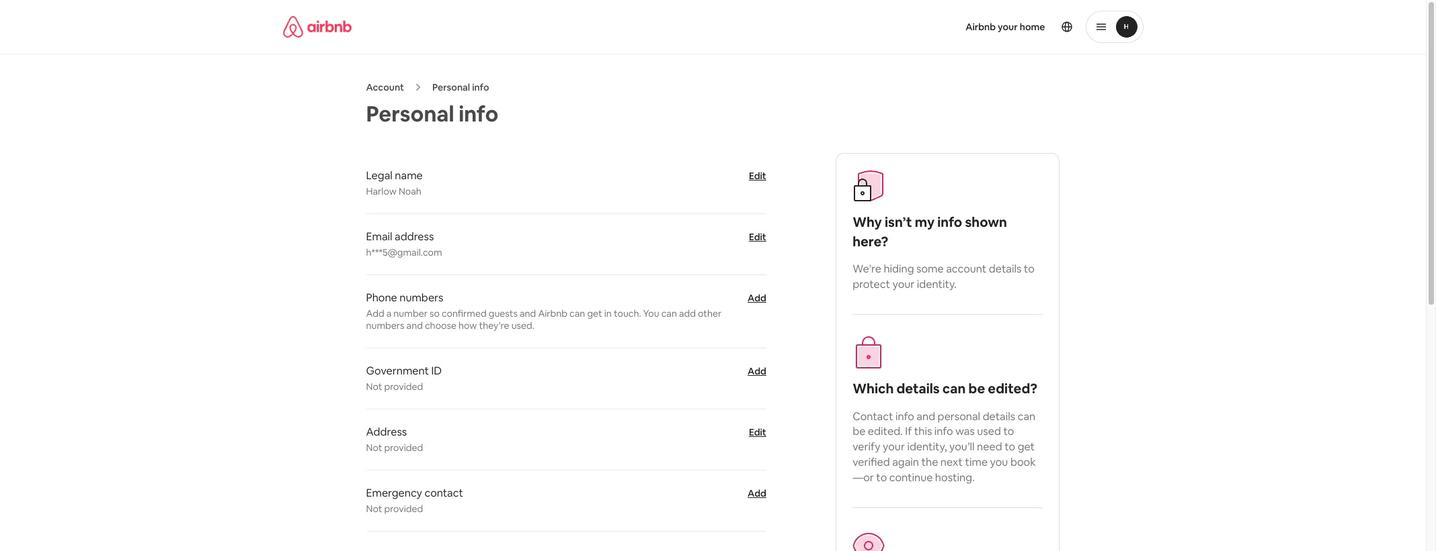 Task type: vqa. For each thing, say whether or not it's contained in the screenshot.
topmost 'And'
no



Task type: describe. For each thing, give the bounding box(es) containing it.
some
[[916, 262, 944, 276]]

edit button for legal name
[[749, 169, 766, 183]]

how
[[459, 320, 477, 332]]

edit button for email address
[[749, 231, 766, 244]]

the
[[921, 456, 938, 470]]

—or
[[853, 471, 874, 485]]

we're hiding some account details to protect your identity.
[[853, 262, 1035, 292]]

here?
[[853, 233, 888, 251]]

info inside why isn't my info shown here?
[[937, 214, 962, 231]]

0 vertical spatial be
[[968, 380, 985, 398]]

can up the personal
[[942, 380, 966, 398]]

you
[[990, 456, 1008, 470]]

details for account
[[989, 262, 1021, 276]]

next
[[940, 456, 963, 470]]

a
[[386, 308, 391, 320]]

edited.
[[868, 425, 903, 439]]

1 vertical spatial personal
[[366, 100, 454, 128]]

government id not provided
[[366, 364, 442, 393]]

was
[[955, 425, 975, 439]]

choose
[[425, 320, 456, 332]]

airbnb your home
[[966, 21, 1045, 33]]

emergency
[[366, 487, 422, 501]]

isn't
[[885, 214, 912, 231]]

book
[[1010, 456, 1036, 470]]

0 horizontal spatial and
[[406, 320, 423, 332]]

legal name harlow noah
[[366, 169, 423, 198]]

address not provided
[[366, 426, 423, 454]]

to up you
[[1004, 441, 1015, 455]]

get inside the phone numbers add a number so confirmed guests and airbnb can get in touch. you can add other numbers and choose how they're used.
[[587, 308, 602, 320]]

time
[[965, 456, 988, 470]]

phone numbers add a number so confirmed guests and airbnb can get in touch. you can add other numbers and choose how they're used.
[[366, 291, 722, 332]]

airbnb inside the phone numbers add a number so confirmed guests and airbnb can get in touch. you can add other numbers and choose how they're used.
[[538, 308, 567, 320]]

add inside the phone numbers add a number so confirmed guests and airbnb can get in touch. you can add other numbers and choose how they're used.
[[366, 308, 384, 320]]

not for government id
[[366, 381, 382, 393]]

edit for legal name
[[749, 170, 766, 182]]

emergency contact not provided
[[366, 487, 463, 516]]

contact
[[425, 487, 463, 501]]

other
[[698, 308, 722, 320]]

verified
[[853, 456, 890, 470]]

edit for address
[[749, 427, 766, 439]]

can left in
[[570, 308, 585, 320]]

email
[[366, 230, 392, 244]]

protect
[[853, 278, 890, 292]]

we're
[[853, 262, 881, 276]]

airbnb your home link
[[957, 13, 1053, 41]]

id
[[431, 364, 442, 379]]

edit button for address
[[749, 426, 766, 440]]

1 horizontal spatial and
[[520, 308, 536, 320]]

used
[[977, 425, 1001, 439]]

government
[[366, 364, 429, 379]]

they're
[[479, 320, 509, 332]]

h***5@gmail.com
[[366, 247, 442, 259]]

guests
[[489, 308, 518, 320]]

your inside we're hiding some account details to protect your identity.
[[892, 278, 915, 292]]

address
[[395, 230, 434, 244]]

which details can be edited?
[[853, 380, 1037, 398]]

so
[[430, 308, 440, 320]]

0 vertical spatial personal
[[432, 81, 470, 93]]

add button for phone numbers
[[748, 292, 766, 305]]

0 vertical spatial personal info
[[432, 81, 489, 93]]



Task type: locate. For each thing, give the bounding box(es) containing it.
not for emergency contact
[[366, 504, 382, 516]]

1 vertical spatial your
[[892, 278, 915, 292]]

0 vertical spatial edit
[[749, 170, 766, 182]]

to right —or
[[876, 471, 887, 485]]

0 vertical spatial your
[[998, 21, 1018, 33]]

identity.
[[917, 278, 957, 292]]

your inside contact info and personal details can be edited. if this info was used to verify your identity, you'll need to get verified again the next time you book —or to continue hosting.
[[883, 441, 905, 455]]

2 vertical spatial your
[[883, 441, 905, 455]]

provided down government
[[384, 381, 423, 393]]

1 vertical spatial details
[[896, 380, 940, 398]]

provided
[[384, 381, 423, 393], [384, 442, 423, 454], [384, 504, 423, 516]]

not inside address not provided
[[366, 442, 382, 454]]

contact info and personal details can be edited. if this info was used to verify your identity, you'll need to get verified again the next time you book —or to continue hosting.
[[853, 410, 1036, 485]]

2 edit from the top
[[749, 231, 766, 243]]

your inside airbnb your home link
[[998, 21, 1018, 33]]

account
[[946, 262, 986, 276]]

info
[[472, 81, 489, 93], [459, 100, 498, 128], [937, 214, 962, 231], [895, 410, 914, 424], [934, 425, 953, 439]]

3 not from the top
[[366, 504, 382, 516]]

your down edited.
[[883, 441, 905, 455]]

and inside contact info and personal details can be edited. if this info was used to verify your identity, you'll need to get verified again the next time you book —or to continue hosting.
[[917, 410, 935, 424]]

name
[[395, 169, 423, 183]]

email address h***5@gmail.com
[[366, 230, 442, 259]]

can
[[570, 308, 585, 320], [661, 308, 677, 320], [942, 380, 966, 398], [1018, 410, 1035, 424]]

can down edited?
[[1018, 410, 1035, 424]]

and right guests
[[520, 308, 536, 320]]

numbers up number
[[399, 291, 443, 305]]

to
[[1024, 262, 1035, 276], [1003, 425, 1014, 439], [1004, 441, 1015, 455], [876, 471, 887, 485]]

details inside we're hiding some account details to protect your identity.
[[989, 262, 1021, 276]]

add
[[748, 292, 766, 305], [366, 308, 384, 320], [748, 366, 766, 378], [748, 488, 766, 500]]

you'll
[[949, 441, 975, 455]]

why
[[853, 214, 882, 231]]

numbers down 'phone'
[[366, 320, 404, 332]]

verify
[[853, 441, 880, 455]]

provided inside address not provided
[[384, 442, 423, 454]]

edit
[[749, 170, 766, 182], [749, 231, 766, 243], [749, 427, 766, 439]]

and left so
[[406, 320, 423, 332]]

1 edit from the top
[[749, 170, 766, 182]]

0 vertical spatial edit button
[[749, 169, 766, 183]]

add
[[679, 308, 696, 320]]

2 add button from the top
[[748, 487, 766, 501]]

your left home
[[998, 21, 1018, 33]]

0 horizontal spatial be
[[853, 425, 865, 439]]

your down hiding
[[892, 278, 915, 292]]

2 vertical spatial edit
[[749, 427, 766, 439]]

1 horizontal spatial be
[[968, 380, 985, 398]]

airbnb
[[966, 21, 996, 33], [538, 308, 567, 320]]

hosting.
[[935, 471, 975, 485]]

1 horizontal spatial airbnb
[[966, 21, 996, 33]]

get
[[587, 308, 602, 320], [1018, 441, 1035, 455]]

1 vertical spatial be
[[853, 425, 865, 439]]

1 vertical spatial numbers
[[366, 320, 404, 332]]

1 vertical spatial not
[[366, 442, 382, 454]]

shown
[[965, 214, 1007, 231]]

get inside contact info and personal details can be edited. if this info was used to verify your identity, you'll need to get verified again the next time you book —or to continue hosting.
[[1018, 441, 1035, 455]]

not down government
[[366, 381, 382, 393]]

account
[[366, 81, 404, 93]]

2 provided from the top
[[384, 442, 423, 454]]

1 vertical spatial add button
[[748, 487, 766, 501]]

3 edit button from the top
[[749, 426, 766, 440]]

be up "verify"
[[853, 425, 865, 439]]

phone
[[366, 291, 397, 305]]

provided for government
[[384, 381, 423, 393]]

details inside contact info and personal details can be edited. if this info was used to verify your identity, you'll need to get verified again the next time you book —or to continue hosting.
[[983, 410, 1015, 424]]

airbnb inside airbnb your home link
[[966, 21, 996, 33]]

address
[[366, 426, 407, 440]]

legal
[[366, 169, 393, 183]]

0 vertical spatial not
[[366, 381, 382, 393]]

identity,
[[907, 441, 947, 455]]

3 edit from the top
[[749, 427, 766, 439]]

1 vertical spatial provided
[[384, 442, 423, 454]]

1 vertical spatial edit
[[749, 231, 766, 243]]

if
[[905, 425, 912, 439]]

account link
[[366, 81, 404, 93]]

your
[[998, 21, 1018, 33], [892, 278, 915, 292], [883, 441, 905, 455]]

home
[[1020, 21, 1045, 33]]

harlow
[[366, 186, 397, 198]]

be
[[968, 380, 985, 398], [853, 425, 865, 439]]

this
[[914, 425, 932, 439]]

be up the personal
[[968, 380, 985, 398]]

edited?
[[988, 380, 1037, 398]]

continue
[[889, 471, 933, 485]]

and up this
[[917, 410, 935, 424]]

2 vertical spatial details
[[983, 410, 1015, 424]]

1 horizontal spatial get
[[1018, 441, 1035, 455]]

be inside contact info and personal details can be edited. if this info was used to verify your identity, you'll need to get verified again the next time you book —or to continue hosting.
[[853, 425, 865, 439]]

0 horizontal spatial airbnb
[[538, 308, 567, 320]]

confirmed
[[442, 308, 487, 320]]

provided down address
[[384, 442, 423, 454]]

3 provided from the top
[[384, 504, 423, 516]]

not
[[366, 381, 382, 393], [366, 442, 382, 454], [366, 504, 382, 516]]

2 vertical spatial provided
[[384, 504, 423, 516]]

which
[[853, 380, 894, 398]]

personal info
[[432, 81, 489, 93], [366, 100, 498, 128]]

can right you
[[661, 308, 677, 320]]

get up book
[[1018, 441, 1035, 455]]

details
[[989, 262, 1021, 276], [896, 380, 940, 398], [983, 410, 1015, 424]]

provided for emergency
[[384, 504, 423, 516]]

1 provided from the top
[[384, 381, 423, 393]]

can inside contact info and personal details can be edited. if this info was used to verify your identity, you'll need to get verified again the next time you book —or to continue hosting.
[[1018, 410, 1035, 424]]

1 vertical spatial edit button
[[749, 231, 766, 244]]

2 edit button from the top
[[749, 231, 766, 244]]

details for personal
[[983, 410, 1015, 424]]

and
[[520, 308, 536, 320], [406, 320, 423, 332], [917, 410, 935, 424]]

numbers
[[399, 291, 443, 305], [366, 320, 404, 332]]

0 vertical spatial get
[[587, 308, 602, 320]]

details up used
[[983, 410, 1015, 424]]

number
[[394, 308, 428, 320]]

1 not from the top
[[366, 381, 382, 393]]

noah
[[399, 186, 421, 198]]

2 not from the top
[[366, 442, 382, 454]]

details right account
[[989, 262, 1021, 276]]

contact
[[853, 410, 893, 424]]

2 vertical spatial edit button
[[749, 426, 766, 440]]

0 vertical spatial airbnb
[[966, 21, 996, 33]]

1 edit button from the top
[[749, 169, 766, 183]]

to inside we're hiding some account details to protect your identity.
[[1024, 262, 1035, 276]]

airbnb left home
[[966, 21, 996, 33]]

add button for emergency contact
[[748, 487, 766, 501]]

0 vertical spatial add button
[[748, 292, 766, 305]]

in
[[604, 308, 612, 320]]

0 horizontal spatial get
[[587, 308, 602, 320]]

personal
[[938, 410, 980, 424]]

to right used
[[1003, 425, 1014, 439]]

1 vertical spatial get
[[1018, 441, 1035, 455]]

1 add button from the top
[[748, 292, 766, 305]]

provided inside government id not provided
[[384, 381, 423, 393]]

you
[[643, 308, 659, 320]]

1 vertical spatial airbnb
[[538, 308, 567, 320]]

touch.
[[614, 308, 641, 320]]

not down emergency
[[366, 504, 382, 516]]

2 horizontal spatial and
[[917, 410, 935, 424]]

0 vertical spatial numbers
[[399, 291, 443, 305]]

personal
[[432, 81, 470, 93], [366, 100, 454, 128]]

add link
[[748, 366, 766, 378]]

not down address
[[366, 442, 382, 454]]

0 vertical spatial details
[[989, 262, 1021, 276]]

provided inside emergency contact not provided
[[384, 504, 423, 516]]

personal down account link
[[366, 100, 454, 128]]

to right account
[[1024, 262, 1035, 276]]

add button
[[748, 292, 766, 305], [748, 487, 766, 501]]

details up this
[[896, 380, 940, 398]]

provided down emergency
[[384, 504, 423, 516]]

need
[[977, 441, 1002, 455]]

why isn't my info shown here?
[[853, 214, 1007, 251]]

edit for email address
[[749, 231, 766, 243]]

hiding
[[884, 262, 914, 276]]

used.
[[511, 320, 535, 332]]

2 vertical spatial not
[[366, 504, 382, 516]]

again
[[892, 456, 919, 470]]

personal right account link
[[432, 81, 470, 93]]

my
[[915, 214, 935, 231]]

get left in
[[587, 308, 602, 320]]

1 vertical spatial personal info
[[366, 100, 498, 128]]

edit button
[[749, 169, 766, 183], [749, 231, 766, 244], [749, 426, 766, 440]]

0 vertical spatial provided
[[384, 381, 423, 393]]

airbnb right used. on the bottom
[[538, 308, 567, 320]]

not inside emergency contact not provided
[[366, 504, 382, 516]]

profile element
[[729, 0, 1143, 54]]

not inside government id not provided
[[366, 381, 382, 393]]



